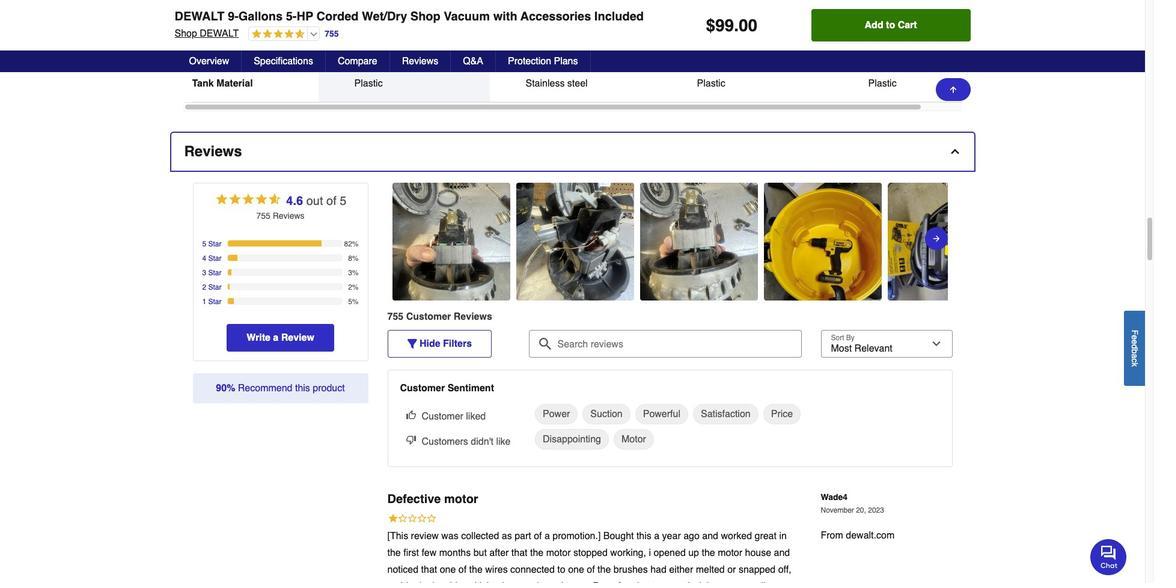 Task type: vqa. For each thing, say whether or not it's contained in the screenshot.
3rd THE HOURS from left
no



Task type: describe. For each thing, give the bounding box(es) containing it.
hose and accessory diameter
[[192, 4, 330, 15]]

dewalt 9-gallons 5-hp corded wet/dry shop vacuum with accessories included
[[175, 10, 644, 23]]

deal,
[[416, 581, 437, 583]]

a right the part
[[545, 531, 550, 542]]

0 horizontal spatial to
[[558, 565, 566, 575]]

plans
[[554, 56, 578, 67]]

in up 99 at the top of page
[[722, 4, 730, 15]]

stopped
[[574, 548, 608, 559]]

the up connected on the bottom
[[530, 548, 544, 559]]

b
[[1130, 349, 1140, 354]]

compare button
[[326, 51, 390, 72]]

1 2-1/2-in cell from the left
[[697, 4, 796, 16]]

star for 5 star
[[208, 240, 222, 248]]

bought
[[604, 531, 634, 542]]

disappointing button
[[535, 429, 609, 450]]

1 1-7/8-in cell from the left
[[354, 4, 454, 16]]

good
[[542, 581, 564, 583]]

month
[[667, 581, 694, 583]]

in right with
[[551, 4, 558, 15]]

0 horizontal spatial 5
[[202, 240, 206, 248]]

as
[[502, 531, 512, 542]]

arrow right image
[[932, 231, 941, 246]]

add to cart
[[865, 20, 917, 31]]

5%
[[348, 298, 359, 306]]

the left first
[[388, 548, 401, 559]]

2 2-1/2-in cell from the left
[[869, 4, 968, 16]]

to inside add to cart button
[[886, 20, 895, 31]]

the up the runs at the bottom right of the page
[[598, 565, 611, 575]]

1 star
[[202, 298, 222, 306]]

star for 3 star
[[208, 269, 222, 277]]

very
[[722, 581, 741, 583]]

2 one from the left
[[568, 565, 584, 575]]

1 yes image from the left
[[354, 40, 364, 50]]

review for 755 customer review s
[[454, 311, 487, 322]]

connected
[[511, 565, 555, 575]]

0 vertical spatial dewalt
[[175, 10, 225, 23]]

.
[[734, 16, 739, 35]]

suction button
[[583, 404, 631, 425]]

2
[[202, 283, 206, 292]]

1 2- from the left
[[697, 4, 706, 15]]

99
[[716, 16, 734, 35]]

1 cell from the left
[[354, 40, 454, 53]]

powerful
[[643, 409, 681, 420]]

2 e from the top
[[1130, 339, 1140, 344]]

0 horizontal spatial that
[[421, 565, 437, 575]]

[this
[[388, 531, 408, 542]]

no image
[[697, 40, 707, 50]]

1/2- for first 2-1/2-in cell from left
[[706, 4, 722, 15]]

5-
[[286, 10, 297, 23]]

filter image
[[407, 339, 417, 349]]

0 vertical spatial reviews button
[[390, 51, 451, 72]]

review
[[411, 531, 439, 542]]

steel
[[568, 78, 588, 89]]

q&a button
[[451, 51, 496, 72]]

recommend
[[238, 383, 293, 394]]

1 e from the top
[[1130, 335, 1140, 340]]

brushes
[[614, 565, 648, 575]]

0 vertical spatial 4.6 stars image
[[249, 29, 305, 40]]

wade4
[[821, 492, 848, 502]]

chat invite button image
[[1091, 539, 1127, 575]]

2 cell from the left
[[526, 40, 625, 53]]

755 for 755
[[325, 29, 339, 38]]

motor up or at the right bottom of page
[[718, 548, 743, 559]]

3 star
[[202, 269, 222, 277]]

tank material
[[192, 78, 253, 89]]

diameter
[[289, 4, 330, 15]]

1 one from the left
[[440, 565, 456, 575]]

suction
[[591, 409, 623, 420]]

like
[[496, 437, 511, 447]]

4.6 out of 5 755 review s
[[256, 194, 347, 221]]

year
[[662, 531, 681, 542]]

1 uploaded image image from the left
[[392, 236, 510, 248]]

up
[[689, 548, 699, 559]]

off,
[[779, 565, 792, 575]]

hose
[[192, 4, 216, 15]]

motor inside button
[[622, 434, 646, 445]]

protection plans
[[508, 56, 578, 67]]

snapped
[[739, 565, 776, 575]]

or
[[728, 565, 736, 575]]

star for 2 star
[[208, 283, 222, 292]]

2 1-7/8-in cell from the left
[[526, 4, 625, 16]]

noticed
[[388, 565, 419, 575]]

2 2-1/2-in from the left
[[869, 4, 901, 15]]

wires
[[485, 565, 508, 575]]

a left "year"
[[654, 531, 660, 542]]

was
[[442, 531, 459, 542]]

00
[[739, 16, 758, 35]]

opened
[[654, 548, 686, 559]]

8%
[[348, 254, 359, 263]]

first
[[404, 548, 419, 559]]

in up add to cart
[[894, 4, 901, 15]]

1 star image
[[388, 513, 437, 526]]

f e e d b a c k button
[[1124, 311, 1146, 386]]

gallons
[[239, 10, 283, 23]]

90 % recommend this product
[[216, 383, 345, 394]]

82%
[[344, 240, 359, 248]]

either
[[669, 565, 694, 575]]

1- for first 1-7/8-in cell from the left
[[354, 4, 363, 15]]

the up the it
[[469, 565, 483, 575]]

customer for customer liked
[[422, 411, 464, 422]]

review for write a review
[[281, 333, 314, 343]]

0 vertical spatial customer
[[406, 311, 451, 322]]

didn't
[[471, 437, 494, 447]]

liked
[[466, 411, 486, 422]]

2 yes image from the left
[[526, 40, 535, 50]]

arrow up image
[[949, 85, 958, 94]]

dewalt.com
[[846, 530, 895, 541]]

from
[[821, 530, 844, 541]]

90
[[216, 383, 227, 394]]

1 7/8- from the left
[[363, 4, 380, 15]]

runs
[[593, 581, 615, 583]]

defective
[[388, 492, 441, 506]]

melted
[[696, 565, 725, 575]]

included
[[595, 10, 644, 23]]

4 star
[[202, 254, 222, 263]]

5 star
[[202, 240, 222, 248]]

motor up was
[[444, 492, 478, 506]]

3 uploaded image image from the left
[[764, 236, 882, 248]]

2 plastic cell from the left
[[697, 78, 796, 90]]

4
[[202, 254, 206, 263]]



Task type: locate. For each thing, give the bounding box(es) containing it.
2 1- from the left
[[526, 4, 534, 15]]

big
[[401, 581, 414, 583]]

2 horizontal spatial 755
[[388, 311, 404, 322]]

1-7/8-in right with
[[526, 4, 558, 15]]

cell down dewalt 9-gallons 5-hp corded wet/dry shop vacuum with accessories included on the top of page
[[354, 40, 454, 53]]

e up b
[[1130, 339, 1140, 344]]

1 vertical spatial shop
[[175, 28, 197, 39]]

filters
[[443, 339, 472, 349]]

uploaded image image
[[392, 236, 510, 248], [516, 236, 634, 248], [764, 236, 882, 248], [888, 236, 1006, 248]]

2 vertical spatial to
[[566, 581, 574, 583]]

accessory
[[238, 4, 286, 15]]

blower port
[[192, 41, 246, 52]]

and up the off,
[[774, 548, 790, 559]]

0 horizontal spatial this
[[295, 383, 310, 394]]

thumb up image
[[406, 410, 416, 420]]

755 customer review s
[[388, 311, 492, 322]]

0 horizontal spatial 755
[[256, 211, 270, 221]]

reviews button
[[390, 51, 451, 72], [171, 133, 974, 171]]

9-
[[228, 10, 239, 23]]

this up "i" in the right of the page
[[637, 531, 652, 542]]

2 vertical spatial customer
[[422, 411, 464, 422]]

go.
[[577, 581, 590, 583]]

0 horizontal spatial 1-7/8-in cell
[[354, 4, 454, 16]]

0 vertical spatial to
[[886, 20, 895, 31]]

blower
[[192, 41, 224, 52]]

2%
[[348, 283, 359, 292]]

plastic
[[354, 78, 383, 89], [697, 78, 726, 89], [869, 78, 897, 89]]

motor assembly image image
[[640, 236, 758, 248]]

yes image up compare "button"
[[354, 40, 364, 50]]

no
[[388, 581, 398, 583]]

yes image
[[869, 40, 878, 50]]

motor
[[622, 434, 646, 445], [444, 492, 478, 506], [546, 548, 571, 559], [718, 548, 743, 559]]

2 plastic from the left
[[697, 78, 726, 89]]

price button
[[764, 404, 801, 425]]

motor down promotion.]
[[546, 548, 571, 559]]

2-
[[697, 4, 706, 15], [869, 4, 877, 15]]

1 horizontal spatial 2-
[[869, 4, 877, 15]]

plastic cell down yes icon
[[869, 78, 968, 90]]

on
[[510, 581, 521, 583]]

1 horizontal spatial 1-
[[526, 4, 534, 15]]

1 horizontal spatial 5
[[340, 194, 347, 208]]

s up hide filters button
[[487, 311, 492, 322]]

dewalt up shop dewalt
[[175, 10, 225, 23]]

0 horizontal spatial 1-
[[354, 4, 363, 15]]

0 horizontal spatial plastic
[[354, 78, 383, 89]]

wade4 november 20, 2023
[[821, 492, 884, 515]]

star for 4 star
[[208, 254, 222, 263]]

7/8- right with
[[534, 4, 551, 15]]

1 1/2- from the left
[[706, 4, 722, 15]]

had
[[651, 565, 667, 575]]

star right the 4
[[208, 254, 222, 263]]

1-7/8-in up compare "button"
[[354, 4, 387, 15]]

a right write
[[273, 333, 279, 343]]

and down connected on the bottom
[[523, 581, 539, 583]]

2-1/2-in cell up 'cart'
[[869, 4, 968, 16]]

yes image up protection
[[526, 40, 535, 50]]

1 horizontal spatial 1-7/8-in cell
[[526, 4, 625, 16]]

shop up blower
[[175, 28, 197, 39]]

4.6 stars image down 5-
[[249, 29, 305, 40]]

few
[[422, 548, 437, 559]]

1 horizontal spatial 2-1/2-in cell
[[869, 4, 968, 16]]

review down 4.6
[[273, 211, 300, 221]]

plastic for 2nd plastic cell
[[697, 78, 726, 89]]

reviews
[[402, 56, 438, 67], [184, 143, 242, 160]]

1 star from the top
[[208, 240, 222, 248]]

0 horizontal spatial 2-
[[697, 4, 706, 15]]

3 plastic from the left
[[869, 78, 897, 89]]

f e e d b a c k
[[1130, 330, 1140, 367]]

of inside '4.6 out of 5 755 review s'
[[327, 194, 337, 208]]

4 cell from the left
[[869, 40, 968, 53]]

1 2-1/2-in from the left
[[697, 4, 730, 15]]

price
[[771, 409, 793, 420]]

star
[[208, 240, 222, 248], [208, 254, 222, 263], [208, 269, 222, 277], [208, 283, 222, 292], [208, 298, 222, 306]]

1 vertical spatial that
[[421, 565, 437, 575]]

customers
[[422, 437, 468, 447]]

stainless steel cell
[[526, 78, 625, 90]]

2 7/8- from the left
[[534, 4, 551, 15]]

cell up plans
[[526, 40, 625, 53]]

0 horizontal spatial 7/8-
[[363, 4, 380, 15]]

q&a
[[463, 56, 483, 67]]

2 vertical spatial review
[[281, 333, 314, 343]]

2 star from the top
[[208, 254, 222, 263]]

1 horizontal spatial reviews
[[402, 56, 438, 67]]

of up 'go.'
[[587, 565, 595, 575]]

k
[[1130, 362, 1140, 367]]

write
[[247, 333, 271, 343]]

1 horizontal spatial 7/8-
[[534, 4, 551, 15]]

0 horizontal spatial shop
[[175, 28, 197, 39]]

cart
[[898, 20, 917, 31]]

1/2- up $
[[706, 4, 722, 15]]

one up 'go.'
[[568, 565, 584, 575]]

1 plastic cell from the left
[[354, 78, 454, 90]]

one up soldered
[[440, 565, 456, 575]]

ago
[[684, 531, 700, 542]]

4 star from the top
[[208, 283, 222, 292]]

1 horizontal spatial 1/2-
[[877, 4, 894, 15]]

power
[[543, 409, 570, 420]]

about
[[632, 581, 656, 583]]

cell down 00
[[697, 40, 796, 53]]

5 inside '4.6 out of 5 755 review s'
[[340, 194, 347, 208]]

this left product
[[295, 383, 310, 394]]

2 vertical spatial 755
[[388, 311, 404, 322]]

1 horizontal spatial one
[[568, 565, 584, 575]]

f
[[1130, 330, 1140, 335]]

plastic for 3rd plastic cell from the left
[[869, 78, 897, 89]]

0 vertical spatial this
[[295, 383, 310, 394]]

with
[[493, 10, 518, 23]]

shop right wet/dry
[[411, 10, 441, 23]]

1 plastic from the left
[[354, 78, 383, 89]]

2 horizontal spatial plastic
[[869, 78, 897, 89]]

house
[[745, 548, 772, 559]]

1- right with
[[526, 4, 534, 15]]

shop dewalt
[[175, 28, 239, 39]]

2-1/2-in up $
[[697, 4, 730, 15]]

3%
[[348, 269, 359, 277]]

1 horizontal spatial 2-1/2-in
[[869, 4, 901, 15]]

of up soldered
[[459, 565, 467, 575]]

review
[[273, 211, 300, 221], [454, 311, 487, 322], [281, 333, 314, 343]]

november
[[821, 507, 854, 515]]

2-1/2-in up add to cart
[[869, 4, 901, 15]]

customer up hide
[[406, 311, 451, 322]]

c
[[1130, 358, 1140, 362]]

dewalt up "blower port"
[[200, 28, 239, 39]]

2 horizontal spatial plastic cell
[[869, 78, 968, 90]]

1 vertical spatial dewalt
[[200, 28, 239, 39]]

this
[[295, 383, 310, 394], [637, 531, 652, 542]]

star for 1 star
[[208, 298, 222, 306]]

port
[[227, 41, 246, 52]]

this inside [this review was collected as part of a promotion.] bought this a year ago and worked great in the first few months but after that the motor stopped working, i opened up the motor house and noticed that one of the wires connected to one of the brushes had either melted or snapped off, no big deal, soldered it back on and good to go. runs for about a month doing very sm
[[637, 531, 652, 542]]

specifications button
[[242, 51, 326, 72]]

yes image
[[354, 40, 364, 50], [526, 40, 535, 50]]

motor down suction button
[[622, 434, 646, 445]]

3
[[202, 269, 206, 277]]

0 vertical spatial 755
[[325, 29, 339, 38]]

vacuum
[[444, 10, 490, 23]]

satisfaction
[[701, 409, 751, 420]]

3 star from the top
[[208, 269, 222, 277]]

to left 'go.'
[[566, 581, 574, 583]]

4.6 stars image
[[249, 29, 305, 40], [214, 192, 282, 210]]

2 2- from the left
[[869, 4, 877, 15]]

i
[[649, 548, 651, 559]]

1 vertical spatial 4.6 stars image
[[214, 192, 282, 210]]

star right 2
[[208, 283, 222, 292]]

1 horizontal spatial this
[[637, 531, 652, 542]]

755 for 755 customer review s
[[388, 311, 404, 322]]

1 vertical spatial 755
[[256, 211, 270, 221]]

0 vertical spatial reviews
[[402, 56, 438, 67]]

0 horizontal spatial plastic cell
[[354, 78, 454, 90]]

1 1- from the left
[[354, 4, 363, 15]]

compare
[[338, 56, 377, 67]]

review inside write a review button
[[281, 333, 314, 343]]

star right 3
[[208, 269, 222, 277]]

plastic down "no" icon
[[697, 78, 726, 89]]

1 vertical spatial s
[[487, 311, 492, 322]]

cell down 'cart'
[[869, 40, 968, 53]]

in right corded
[[380, 4, 387, 15]]

Search reviews text field
[[534, 330, 797, 351]]

0 horizontal spatial reviews
[[184, 143, 242, 160]]

5 star from the top
[[208, 298, 222, 306]]

that down the part
[[512, 548, 528, 559]]

1 vertical spatial to
[[558, 565, 566, 575]]

of right the part
[[534, 531, 542, 542]]

1 horizontal spatial plastic cell
[[697, 78, 796, 90]]

755 inside '4.6 out of 5 755 review s'
[[256, 211, 270, 221]]

product
[[313, 383, 345, 394]]

the
[[388, 548, 401, 559], [530, 548, 544, 559], [702, 548, 715, 559], [469, 565, 483, 575], [598, 565, 611, 575]]

5
[[340, 194, 347, 208], [202, 240, 206, 248]]

0 horizontal spatial one
[[440, 565, 456, 575]]

1 horizontal spatial s
[[487, 311, 492, 322]]

that up deal,
[[421, 565, 437, 575]]

customers didn't like
[[422, 437, 511, 447]]

of right out
[[327, 194, 337, 208]]

and
[[218, 4, 235, 15], [703, 531, 719, 542], [774, 548, 790, 559], [523, 581, 539, 583]]

1 horizontal spatial that
[[512, 548, 528, 559]]

2- up "no" icon
[[697, 4, 706, 15]]

months
[[439, 548, 471, 559]]

$ 99 . 00
[[706, 16, 758, 35]]

customer up thumb up icon
[[400, 383, 445, 394]]

0 vertical spatial 5
[[340, 194, 347, 208]]

4 uploaded image image from the left
[[888, 236, 1006, 248]]

cell
[[354, 40, 454, 53], [526, 40, 625, 53], [697, 40, 796, 53], [869, 40, 968, 53]]

tank
[[192, 78, 214, 89]]

plastic down yes icon
[[869, 78, 897, 89]]

2-1/2-in cell
[[697, 4, 796, 16], [869, 4, 968, 16]]

a down had
[[659, 581, 664, 583]]

1 horizontal spatial 755
[[325, 29, 339, 38]]

2-1/2-in
[[697, 4, 730, 15], [869, 4, 901, 15]]

e up d
[[1130, 335, 1140, 340]]

the right up
[[702, 548, 715, 559]]

1 vertical spatial reviews
[[184, 143, 242, 160]]

0 horizontal spatial yes image
[[354, 40, 364, 50]]

0 horizontal spatial 1-7/8-in
[[354, 4, 387, 15]]

hide
[[420, 339, 441, 349]]

1- for first 1-7/8-in cell from right
[[526, 4, 534, 15]]

2 uploaded image image from the left
[[516, 236, 634, 248]]

customer for customer sentiment
[[400, 383, 445, 394]]

1 vertical spatial customer
[[400, 383, 445, 394]]

1 horizontal spatial 1-7/8-in
[[526, 4, 558, 15]]

collected
[[461, 531, 499, 542]]

1 horizontal spatial yes image
[[526, 40, 535, 50]]

2-1/2-in cell up 00
[[697, 4, 796, 16]]

1 horizontal spatial to
[[566, 581, 574, 583]]

2 star
[[202, 283, 222, 292]]

plastic cell down 00
[[697, 78, 796, 90]]

1 horizontal spatial plastic
[[697, 78, 726, 89]]

working,
[[611, 548, 646, 559]]

2- up add
[[869, 4, 877, 15]]

1 1-7/8-in from the left
[[354, 4, 387, 15]]

2 horizontal spatial to
[[886, 20, 895, 31]]

5 right out
[[340, 194, 347, 208]]

plastic cell down compare "button"
[[354, 78, 454, 90]]

0 horizontal spatial 2-1/2-in
[[697, 4, 730, 15]]

%
[[227, 383, 235, 394]]

and right the 'ago'
[[703, 531, 719, 542]]

star up 4 star
[[208, 240, 222, 248]]

to up the good
[[558, 565, 566, 575]]

20,
[[856, 507, 866, 515]]

1/2- up add to cart
[[877, 4, 894, 15]]

in inside [this review was collected as part of a promotion.] bought this a year ago and worked great in the first few months but after that the motor stopped working, i opened up the motor house and noticed that one of the wires connected to one of the brushes had either melted or snapped off, no big deal, soldered it back on and good to go. runs for about a month doing very sm
[[780, 531, 787, 542]]

in right 'great'
[[780, 531, 787, 542]]

stainless
[[526, 78, 565, 89]]

review up filters
[[454, 311, 487, 322]]

worked
[[721, 531, 752, 542]]

s inside '4.6 out of 5 755 review s'
[[300, 211, 305, 221]]

7/8- right corded
[[363, 4, 380, 15]]

chevron up image
[[949, 146, 961, 158]]

0 horizontal spatial 1/2-
[[706, 4, 722, 15]]

1/2- for 1st 2-1/2-in cell from right
[[877, 4, 894, 15]]

powerful button
[[635, 404, 689, 425]]

2 1/2- from the left
[[877, 4, 894, 15]]

2 1-7/8-in from the left
[[526, 4, 558, 15]]

1 vertical spatial this
[[637, 531, 652, 542]]

5 up the 4
[[202, 240, 206, 248]]

wet/dry
[[362, 10, 407, 23]]

to
[[886, 20, 895, 31], [558, 565, 566, 575], [566, 581, 574, 583]]

reviews for bottom reviews button
[[184, 143, 242, 160]]

a up the k
[[1130, 354, 1140, 358]]

1/2-
[[706, 4, 722, 15], [877, 4, 894, 15]]

1 vertical spatial reviews button
[[171, 133, 974, 171]]

plastic cell
[[354, 78, 454, 90], [697, 78, 796, 90], [869, 78, 968, 90]]

to right add
[[886, 20, 895, 31]]

disappointing
[[543, 434, 601, 445]]

0 vertical spatial review
[[273, 211, 300, 221]]

0 vertical spatial s
[[300, 211, 305, 221]]

thumb down image
[[406, 435, 416, 445]]

out
[[306, 194, 323, 208]]

for
[[618, 581, 629, 583]]

after
[[490, 548, 509, 559]]

sentiment
[[448, 383, 494, 394]]

[this review was collected as part of a promotion.] bought this a year ago and worked great in the first few months but after that the motor stopped working, i opened up the motor house and noticed that one of the wires connected to one of the brushes had either melted or snapped off, no big deal, soldered it back on and good to go. runs for about a month doing very sm
[[388, 531, 796, 583]]

reviews for the topmost reviews button
[[402, 56, 438, 67]]

defective motor
[[388, 492, 478, 506]]

0 vertical spatial shop
[[411, 10, 441, 23]]

customer up customers
[[422, 411, 464, 422]]

1 vertical spatial 5
[[202, 240, 206, 248]]

star right 1
[[208, 298, 222, 306]]

part
[[515, 531, 531, 542]]

0 vertical spatial that
[[512, 548, 528, 559]]

3 cell from the left
[[697, 40, 796, 53]]

hide filters
[[420, 339, 472, 349]]

review inside '4.6 out of 5 755 review s'
[[273, 211, 300, 221]]

755
[[325, 29, 339, 38], [256, 211, 270, 221], [388, 311, 404, 322]]

write a review button
[[227, 324, 334, 352]]

1-7/8-in cell
[[354, 4, 454, 16], [526, 4, 625, 16]]

0 horizontal spatial 2-1/2-in cell
[[697, 4, 796, 16]]

1 horizontal spatial shop
[[411, 10, 441, 23]]

1- right 'diameter'
[[354, 4, 363, 15]]

dewalt
[[175, 10, 225, 23], [200, 28, 239, 39]]

corded
[[317, 10, 359, 23]]

overview button
[[177, 51, 242, 72]]

1 vertical spatial review
[[454, 311, 487, 322]]

4.6 stars image left 4.6
[[214, 192, 282, 210]]

write a review
[[247, 333, 314, 343]]

plastic down compare "button"
[[354, 78, 383, 89]]

0 horizontal spatial s
[[300, 211, 305, 221]]

and right hose
[[218, 4, 235, 15]]

plastic for first plastic cell
[[354, 78, 383, 89]]

s down 4.6
[[300, 211, 305, 221]]

review right write
[[281, 333, 314, 343]]

3 plastic cell from the left
[[869, 78, 968, 90]]



